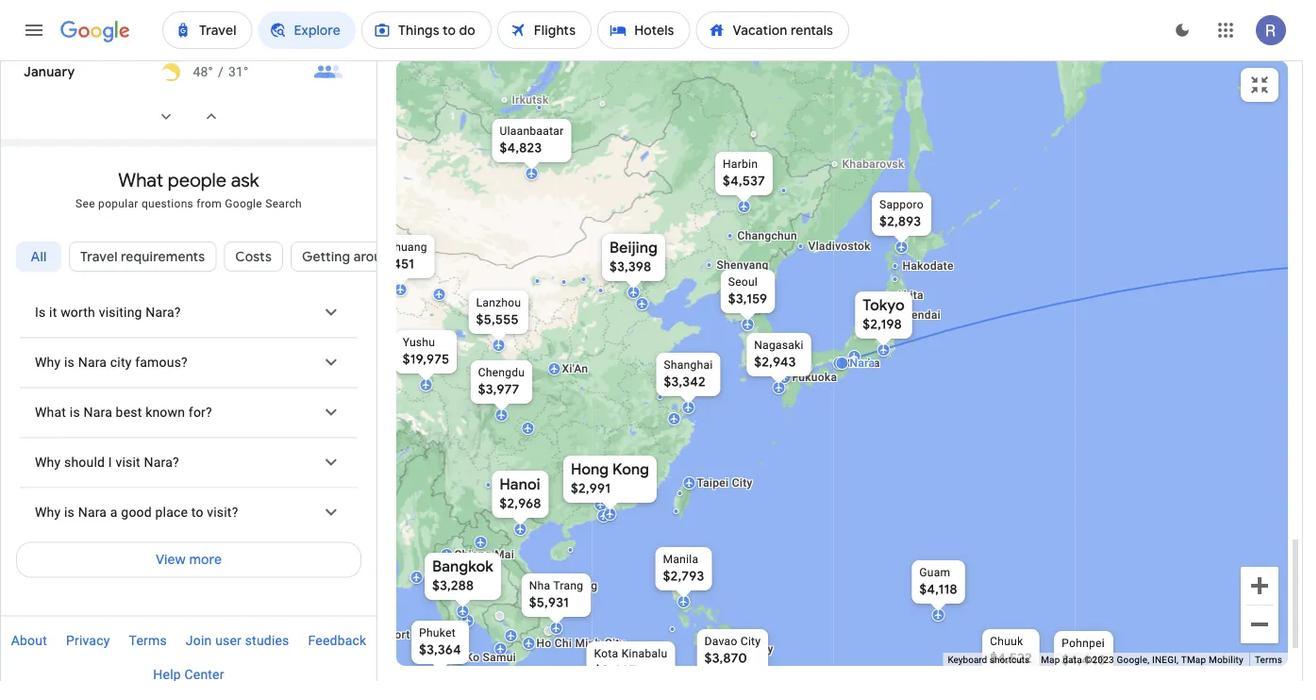 Task type: describe. For each thing, give the bounding box(es) containing it.
3288 US dollars text field
[[432, 578, 474, 595]]

4118 US dollars text field
[[920, 582, 958, 599]]

view smaller map image
[[1249, 74, 1272, 96]]

nang
[[570, 580, 598, 593]]

shenyang
[[717, 259, 769, 272]]

requirements
[[121, 248, 205, 265]]

cebu city
[[723, 643, 774, 656]]

vladivostok
[[809, 240, 871, 253]]

1 horizontal spatial terms
[[1256, 655, 1283, 666]]

0 vertical spatial terms
[[129, 634, 167, 649]]

hanoi
[[500, 475, 541, 495]]

view more
[[156, 552, 222, 569]]

da
[[553, 580, 567, 593]]

is it worth visiting nara? button
[[20, 288, 358, 338]]

to
[[191, 505, 204, 521]]

map
[[1041, 655, 1061, 666]]

travel requirements button
[[69, 234, 217, 279]]

$2,198
[[863, 316, 902, 333]]

about link
[[2, 626, 57, 657]]

lanzhou
[[476, 296, 521, 310]]

hakodate
[[903, 260, 954, 273]]

should
[[64, 455, 105, 471]]

city for taipei city
[[732, 477, 753, 490]]

nara for what is nara best known for?
[[84, 405, 112, 421]]

what for people
[[118, 169, 163, 193]]

beijing $3,398
[[610, 238, 658, 276]]

irkutsk
[[512, 93, 549, 107]]

feedback
[[308, 634, 367, 649]]

$4,448
[[1062, 652, 1106, 669]]

harbin $4,537
[[723, 158, 766, 190]]

i
[[108, 455, 112, 471]]

ulaanbaatar
[[500, 125, 564, 138]]

about
[[11, 634, 47, 649]]

$4,823
[[500, 140, 542, 157]]

manila $2,793
[[663, 553, 705, 585]]

bangkok
[[432, 557, 494, 577]]

guam $4,118
[[920, 566, 958, 599]]

yushu $19,975
[[403, 336, 450, 368]]

(united
[[130, 650, 176, 667]]

©2023
[[1085, 655, 1115, 666]]

/
[[218, 64, 224, 80]]

blair
[[413, 629, 438, 642]]

shanghai
[[664, 359, 713, 372]]

dunhuang
[[374, 241, 427, 254]]

change appearance image
[[1160, 8, 1206, 53]]

map region
[[351, 36, 1304, 682]]

nagasaki
[[755, 339, 804, 352]]

city right minh
[[605, 637, 626, 650]]

$2,943
[[755, 354, 796, 371]]

taipei
[[697, 477, 729, 490]]

1 horizontal spatial terms link
[[1256, 655, 1283, 666]]

$4,522
[[990, 650, 1033, 667]]

popular
[[98, 197, 138, 210]]

travel
[[80, 248, 118, 265]]

4823 US dollars text field
[[500, 140, 542, 157]]

partly cloudy image
[[161, 63, 180, 82]]

xi'an
[[562, 363, 588, 376]]

is it worth visiting nara?
[[35, 305, 181, 321]]

why for why is nara city famous?
[[35, 355, 61, 371]]

previous month image
[[189, 94, 234, 139]]

$3,342
[[664, 374, 706, 391]]

best
[[116, 405, 142, 421]]

why is nara a good place to visit?
[[35, 505, 238, 521]]

what for is
[[35, 405, 66, 421]]

3467 US dollars text field
[[594, 663, 636, 680]]

nara for why is nara city famous?
[[78, 355, 107, 371]]

why should i visit nara? button
[[20, 439, 358, 488]]

next month image
[[143, 94, 189, 139]]

kunming
[[496, 479, 543, 492]]

usd button
[[253, 644, 331, 674]]

privacy
[[66, 634, 110, 649]]

ask
[[231, 169, 259, 193]]

people
[[168, 169, 227, 193]]

2968 US dollars text field
[[500, 496, 541, 513]]

davao city $3,870
[[705, 635, 761, 667]]

why is nara a good place to visit? button
[[20, 489, 358, 538]]

chuuk $4,522
[[990, 635, 1033, 667]]

worth
[[61, 305, 95, 321]]

getting around button
[[291, 234, 409, 279]]

nara inside map region
[[850, 357, 875, 370]]

kota
[[594, 648, 619, 661]]

2991 US dollars text field
[[571, 481, 611, 498]]

2793 US dollars text field
[[663, 568, 705, 585]]

$5,555
[[476, 312, 519, 329]]

main menu image
[[23, 19, 45, 42]]

famous?
[[135, 355, 188, 371]]

$3,159
[[729, 291, 768, 308]]

3364 US dollars text field
[[419, 642, 462, 659]]

5555 US dollars text field
[[476, 312, 519, 329]]

mobility
[[1209, 655, 1244, 666]]

sapporo
[[880, 198, 924, 211]]

samui
[[483, 651, 516, 665]]

da nang
[[553, 580, 598, 593]]

$6,451
[[374, 256, 415, 273]]

view more button
[[17, 543, 361, 577]]

somewhat busy image
[[313, 57, 344, 87]]

around
[[354, 248, 398, 265]]

trang
[[554, 580, 584, 593]]

states)
[[179, 650, 223, 667]]

nara? for why should i visit nara?
[[144, 455, 179, 471]]

ulaanbaatar $4,823
[[500, 125, 564, 157]]

shortcuts
[[990, 655, 1030, 666]]



Task type: locate. For each thing, give the bounding box(es) containing it.
nara? right the visiting
[[146, 305, 181, 321]]

3977 US dollars text field
[[478, 381, 520, 398]]

tokyo $2,198
[[863, 296, 905, 333]]

city right 'cebu'
[[753, 643, 774, 656]]

tmap
[[1182, 655, 1207, 666]]

for?
[[189, 405, 212, 421]]

seoul $3,159
[[729, 276, 768, 308]]

all
[[31, 248, 47, 265]]

all button
[[16, 234, 61, 279]]

pohnpei
[[1062, 637, 1105, 650]]

join user studies
[[186, 634, 289, 649]]

data
[[1063, 655, 1083, 666]]

is inside dropdown button
[[64, 505, 75, 521]]

busan
[[778, 349, 812, 363]]

is for why is nara a good place to visit?
[[64, 505, 75, 521]]

city
[[732, 477, 753, 490], [741, 635, 761, 649], [605, 637, 626, 650], [753, 643, 774, 656]]

english
[[83, 650, 127, 667]]

0 vertical spatial why
[[35, 355, 61, 371]]

khabarovsk
[[843, 158, 905, 171]]

2198 US dollars text field
[[863, 316, 902, 333]]

city
[[110, 355, 132, 371]]

3159 US dollars text field
[[729, 291, 768, 308]]

nara? right visit
[[144, 455, 179, 471]]

$3,870
[[705, 650, 748, 667]]

phuket $3,364
[[419, 627, 462, 659]]

city for davao city $3,870
[[741, 635, 761, 649]]

5931 US dollars text field
[[529, 595, 569, 612]]

visiting
[[99, 305, 142, 321]]

3342 US dollars text field
[[664, 374, 706, 391]]

keyboard shortcuts
[[948, 655, 1030, 666]]

$2,968
[[500, 496, 541, 513]]

terms link right mobility
[[1256, 655, 1283, 666]]

nara left a
[[78, 505, 107, 521]]

join user studies link
[[176, 626, 299, 657]]

port
[[388, 629, 410, 642]]

nara for why is nara a good place to visit?
[[78, 505, 107, 521]]

tab list containing all
[[1, 234, 409, 295]]

english (united states) button
[[47, 644, 238, 674]]

feedback link
[[299, 626, 376, 657]]

why for why should i visit nara?
[[35, 455, 61, 471]]

1 vertical spatial why
[[35, 455, 61, 471]]

nara left best
[[84, 405, 112, 421]]

manila
[[663, 553, 699, 566]]

$3,977
[[478, 381, 520, 398]]

4522 US dollars text field
[[990, 650, 1033, 667]]

0 horizontal spatial terms
[[129, 634, 167, 649]]

chiang
[[455, 548, 492, 562]]

all tab panel
[[1, 288, 377, 578]]

akita
[[896, 289, 924, 302]]

is for why is nara city famous?
[[64, 355, 75, 371]]

hong
[[571, 460, 609, 480]]

48° / 31°
[[193, 64, 249, 80]]

sendai
[[905, 309, 941, 322]]

what people ask see popular questions from google search
[[76, 169, 302, 210]]

0 vertical spatial what
[[118, 169, 163, 193]]

terms right mobility
[[1256, 655, 1283, 666]]

ko samui
[[466, 651, 516, 665]]

0 vertical spatial is
[[64, 355, 75, 371]]

changchun
[[738, 229, 798, 243]]

view
[[156, 552, 186, 569]]

visit?
[[207, 505, 238, 521]]

place
[[155, 505, 188, 521]]

1 vertical spatial terms
[[1256, 655, 1283, 666]]

$3,467
[[594, 663, 636, 680]]

1 horizontal spatial what
[[118, 169, 163, 193]]

1 why from the top
[[35, 355, 61, 371]]

what inside dropdown button
[[35, 405, 66, 421]]

4448 US dollars text field
[[1062, 652, 1106, 669]]

nagasaki $2,943
[[755, 339, 804, 371]]

why down it
[[35, 355, 61, 371]]

port blair
[[388, 629, 438, 642]]

3398 US dollars text field
[[610, 259, 652, 276]]

3870 US dollars text field
[[705, 650, 748, 667]]

2943 US dollars text field
[[755, 354, 796, 371]]

why
[[35, 355, 61, 371], [35, 455, 61, 471], [35, 505, 61, 521]]

1 vertical spatial is
[[70, 405, 80, 421]]

0 horizontal spatial what
[[35, 405, 66, 421]]

what up popular
[[118, 169, 163, 193]]

see
[[76, 197, 95, 210]]

is left a
[[64, 505, 75, 521]]

$3,364
[[419, 642, 462, 659]]

why left a
[[35, 505, 61, 521]]

why is nara city famous? button
[[20, 338, 358, 388]]

hanoi $2,968
[[500, 475, 541, 513]]

more
[[189, 552, 222, 569]]

$2,991
[[571, 481, 611, 498]]

a
[[110, 505, 118, 521]]

city right taipei at the bottom of the page
[[732, 477, 753, 490]]

6451 US dollars text field
[[374, 256, 415, 273]]

is
[[64, 355, 75, 371], [70, 405, 80, 421], [64, 505, 75, 521]]

google,
[[1117, 655, 1150, 666]]

19975 US dollars text field
[[403, 351, 450, 368]]

city inside davao city $3,870
[[741, 635, 761, 649]]

$19,975
[[403, 351, 450, 368]]

tab list
[[1, 234, 409, 295]]

from
[[197, 197, 222, 210]]

nara left city
[[78, 355, 107, 371]]

region containing is it worth visiting nara?
[[1, 288, 377, 538]]

chi
[[555, 637, 572, 650]]

taipei city
[[697, 477, 753, 490]]

1 vertical spatial what
[[35, 405, 66, 421]]

4537 US dollars text field
[[723, 173, 766, 190]]

terms up english (united states)
[[129, 634, 167, 649]]

2893 US dollars text field
[[880, 213, 922, 230]]

2 vertical spatial is
[[64, 505, 75, 521]]

good
[[121, 505, 152, 521]]

chengdu
[[478, 366, 525, 380]]

cebu
[[723, 643, 750, 656]]

ho chi minh city
[[537, 637, 626, 650]]

why left should
[[35, 455, 61, 471]]

is for what is nara best known for?
[[70, 405, 80, 421]]

31°
[[228, 64, 249, 80]]

$3,288
[[432, 578, 474, 595]]

$4,118
[[920, 582, 958, 599]]

english (united states)
[[83, 650, 223, 667]]

nara
[[78, 355, 107, 371], [850, 357, 875, 370], [84, 405, 112, 421], [78, 505, 107, 521]]

region
[[1, 288, 377, 538]]

loading results progress bar
[[0, 60, 1304, 64]]

why inside dropdown button
[[35, 355, 61, 371]]

city right davao at the right of the page
[[741, 635, 761, 649]]

what inside what people ask see popular questions from google search
[[118, 169, 163, 193]]

user
[[215, 634, 242, 649]]

it
[[49, 305, 57, 321]]

is down worth on the top left of the page
[[64, 355, 75, 371]]

nha trang $5,931
[[529, 580, 584, 612]]

1 vertical spatial nara?
[[144, 455, 179, 471]]

what
[[118, 169, 163, 193], [35, 405, 66, 421]]

seoul
[[729, 276, 758, 289]]

costs button
[[224, 234, 283, 279]]

nara down 2198 us dollars text box
[[850, 357, 875, 370]]

getting
[[302, 248, 350, 265]]

visit
[[116, 455, 141, 471]]

terms link left join
[[119, 626, 176, 657]]

nara inside dropdown button
[[78, 505, 107, 521]]

2 vertical spatial why
[[35, 505, 61, 521]]

what up should
[[35, 405, 66, 421]]

2 why from the top
[[35, 455, 61, 471]]

why is nara city famous?
[[35, 355, 188, 371]]

nha
[[529, 580, 551, 593]]

phuket
[[419, 627, 456, 640]]

why for why is nara a good place to visit?
[[35, 505, 61, 521]]

nara? for is it worth visiting nara?
[[146, 305, 181, 321]]

city for cebu city
[[753, 643, 774, 656]]

google
[[225, 197, 262, 210]]

lanzhou $5,555
[[476, 296, 521, 329]]

0 horizontal spatial terms link
[[119, 626, 176, 657]]

$2,793
[[663, 568, 705, 585]]

studies
[[245, 634, 289, 649]]

3 why from the top
[[35, 505, 61, 521]]

0 vertical spatial nara?
[[146, 305, 181, 321]]

is up should
[[70, 405, 80, 421]]

january
[[24, 64, 75, 81]]



Task type: vqa. For each thing, say whether or not it's contained in the screenshot.
·
no



